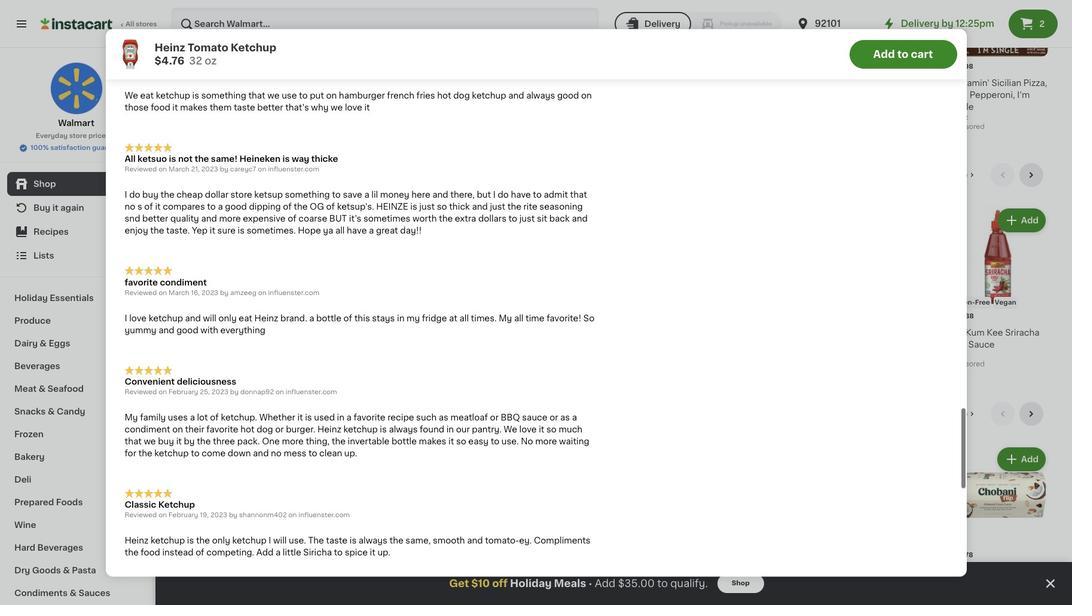 Task type: describe. For each thing, give the bounding box(es) containing it.
greek inside chobani flip low-fat greek yogurt s'mores s'mores
[[728, 580, 754, 588]]

el monterey beef & bean burrito button
[[619, 0, 719, 111]]

ketchup.
[[221, 414, 257, 422]]

view all (50+) for great value plain greek nonfat yogurt
[[910, 410, 968, 419]]

of inside my family uses a lot of ketchup. whether it is used in a favorite recipe such as  meatloaf or  bbq sauce or as a condiment on their favorite hot dog or burger. heinz ketchup is always found in our pantry. we love it so much that we buy it by the three pack.  one more thing, the invertable bottle makes it so easy to use. no more waiting for the ketchup to come down and no mess to clean up.
[[210, 414, 219, 422]]

oz inside heinz tomato ketchup $4.76 32 oz
[[205, 56, 217, 65]]

on left 16,
[[159, 290, 167, 297]]

25,
[[200, 390, 210, 396]]

marie callender's chicken pot pie, frozen meal
[[728, 79, 827, 111]]

walmart logo image
[[50, 62, 103, 115]]

ketchup up invertable
[[344, 426, 378, 434]]

it up burger.
[[297, 414, 303, 422]]

spice
[[345, 549, 368, 558]]

stays
[[372, 315, 395, 323]]

is left way
[[283, 155, 290, 164]]

uses
[[168, 414, 188, 422]]

0 vertical spatial we
[[267, 92, 280, 100]]

my inside my family uses a lot of ketchup. whether it is used in a favorite recipe such as  meatloaf or  bbq sauce or as a condiment on their favorite hot dog or burger. heinz ketchup is always found in our pantry. we love it so much that we buy it by the three pack.  one more thing, the invertable bottle makes it so easy to use. no more waiting for the ketchup to come down and no mess to clean up.
[[125, 414, 138, 422]]

is up the spice
[[350, 537, 357, 546]]

it right s at the top left of page
[[155, 203, 161, 211]]

frozen up the bakery
[[14, 431, 44, 439]]

2 pie from the left
[[351, 91, 364, 99]]

that inside my family uses a lot of ketchup. whether it is used in a favorite recipe such as  meatloaf or  bbq sauce or as a condiment on their favorite hot dog or burger. heinz ketchup is always found in our pantry. we love it so much that we buy it by the three pack.  one more thing, the invertable bottle makes it so easy to use. no more waiting for the ketchup to come down and no mess to clean up.
[[125, 438, 142, 446]]

condiments for condiments
[[179, 169, 261, 181]]

1 as from the left
[[439, 414, 448, 422]]

yoplait original strawberry and banana yogurt cups button
[[838, 446, 938, 606]]

delivery for delivery by 12:25pm
[[901, 19, 939, 28]]

lists link
[[7, 244, 145, 268]]

grape
[[217, 103, 243, 111]]

a inside heinz ketchup is the only ketchup i will use. the taste is always the same, smooth and tomato-ey.  compliments the food instead of competing. add a little siricha to spice it up.
[[276, 549, 281, 558]]

2 horizontal spatial or
[[550, 414, 558, 422]]

it down uses
[[176, 438, 182, 446]]

2 horizontal spatial in
[[446, 426, 454, 434]]

dollars
[[478, 215, 506, 223]]

chobani vanilla blended non-fat greek yogurt
[[619, 568, 717, 600]]

their
[[185, 426, 204, 434]]

strawberry inside yoplait strawberry and harvest peach yogurt cups
[[539, 568, 586, 576]]

reviewed for convenient
[[125, 390, 157, 396]]

on down 'convenient'
[[159, 390, 167, 396]]

banana
[[905, 580, 937, 588]]

ketchup up instead
[[151, 537, 185, 546]]

0 vertical spatial 98
[[964, 64, 973, 70]]

sponsored badge image for screamin' sicilian pizza, holy pepperoni, i'm single
[[948, 124, 984, 130]]

is up burger.
[[305, 414, 312, 422]]

& inside 'link'
[[70, 590, 77, 598]]

ketchup up butter
[[156, 92, 190, 100]]

is right sure
[[238, 227, 245, 235]]

& left eggs
[[40, 340, 47, 348]]

produce link
[[7, 310, 145, 332]]

$ 4 76
[[182, 313, 205, 325]]

on down 'heineken'
[[258, 167, 266, 173]]

on down $4.76
[[159, 67, 167, 74]]

of right og
[[326, 203, 335, 211]]

yogurt inside chobani flip low-fat greek yogurt s'mores s'mores
[[756, 580, 783, 588]]

1 do from the left
[[129, 191, 140, 200]]

1 horizontal spatial or
[[490, 414, 499, 422]]

wine
[[14, 521, 36, 530]]

to inside get $10 off holiday meals • add $35.00 to qualify.
[[657, 579, 668, 589]]

greek inside chobani mixed berry on bottom vanilla low- fat greek yogurt
[[414, 592, 440, 600]]

a left "great"
[[369, 227, 374, 235]]

strawberry inside yoplait original strawberry and banana yogurt cups
[[838, 580, 884, 588]]

the down thick
[[439, 215, 453, 223]]

crust
[[509, 103, 532, 111]]

to down thing,
[[308, 450, 317, 458]]

buy inside my family uses a lot of ketchup. whether it is used in a favorite recipe such as  meatloaf or  bbq sauce or as a condiment on their favorite hot dog or burger. heinz ketchup is always found in our pantry. we love it so much that we buy it by the three pack.  one more thing, the invertable bottle makes it so easy to use. no more waiting for the ketchup to come down and no mess to clean up.
[[158, 438, 174, 446]]

$ left time at bottom
[[511, 313, 516, 320]]

is down here
[[410, 203, 417, 211]]

i'm
[[1017, 91, 1030, 99]]

off
[[492, 579, 508, 589]]

the up 38
[[196, 537, 210, 546]]

item carousel region containing condiments
[[179, 163, 1048, 393]]

ketsuo
[[138, 155, 167, 164]]

convenient deliciousness reviewed on february 25, 2023 by donnap92 on influenster.com
[[125, 378, 337, 396]]

and inside yoplait strawberry and harvest peach yogurt cups
[[588, 568, 605, 576]]

0 vertical spatial beverages
[[14, 362, 60, 371]]

it down sauce
[[539, 426, 544, 434]]

great value plain greek nonfat yogurt
[[289, 568, 388, 588]]

free inside item carousel region
[[975, 299, 990, 306]]

cups for and
[[868, 592, 890, 600]]

2023 for classic ketchup
[[210, 513, 227, 520]]

is up 38
[[187, 537, 194, 546]]

makes inside we eat ketchup is something that we use to put on hamburger french fries hot dog ketchup and always good on those food it makes them taste better that's why we love it
[[180, 104, 208, 112]]

the right enjoy
[[150, 227, 164, 235]]

classic
[[125, 502, 156, 510]]

but
[[477, 191, 491, 200]]

influenster.com for classic ketchup
[[299, 513, 350, 520]]

something inside i do buy the cheap dollar store ketsup something  to save a lil money here and there, but i do have to admit that no s of it compares to a good dipping of the og of ketsup's. heinze is just so thick and just the rite seasoning snd better quality  and more expensive of coarse  but it's sometimes  worth the extra dollars to just sit back and enjoy the taste. yep it sure is sometimes. hope ya all have a great day!!
[[285, 191, 330, 200]]

food inside we eat ketchup is something that we use to put on hamburger french fries hot dog ketchup and always good on those food it makes them taste better that's why we love it
[[151, 104, 170, 112]]

yogurt inside yoplait strawberry and harvest peach yogurt cups
[[572, 580, 600, 588]]

always inside heinz ketchup is the only ketchup i will use. the taste is always the same, smooth and tomato-ey.  compliments the food instead of competing. add a little siricha to spice it up.
[[359, 537, 387, 546]]

0 vertical spatial s'mores
[[785, 580, 820, 588]]

meat & seafood
[[14, 385, 84, 393]]

something inside we eat ketchup is something that we use to put on hamburger french fries hot dog ketchup and always good on those food it makes them taste better that's why we love it
[[201, 92, 246, 100]]

is left not
[[169, 155, 176, 164]]

on up instead
[[159, 513, 167, 520]]

$ inside $ 1 92
[[401, 313, 406, 320]]

competing.
[[206, 549, 254, 558]]

product group containing yoplait strawberry and harvest peach yogurt cups
[[509, 446, 609, 606]]

& right meat
[[39, 385, 46, 393]]

always inside my family uses a lot of ketchup. whether it is used in a favorite recipe such as  meatloaf or  bbq sauce or as a condiment on their favorite hot dog or burger. heinz ketchup is always found in our pantry. we love it so much that we buy it by the three pack.  one more thing, the invertable bottle makes it so easy to use. no more waiting for the ketchup to come down and no mess to clean up.
[[389, 426, 418, 434]]

& inside "el monterey beef & bean burrito"
[[693, 79, 700, 87]]

on down ketsuo in the top of the page
[[159, 167, 167, 173]]

view all (50+) for 1
[[910, 171, 968, 180]]

kee
[[987, 329, 1003, 337]]

add inside heinz ketchup is the only ketchup i will use. the taste is always the same, smooth and tomato-ey.  compliments the food instead of competing. add a little siricha to spice it up.
[[256, 549, 273, 558]]

1 vertical spatial s'mores
[[728, 592, 763, 600]]

get $10 off holiday meals • add $35.00 to qualify.
[[449, 579, 708, 589]]

on right timicab on the left of the page
[[258, 67, 266, 74]]

snacks & candy link
[[7, 401, 145, 423]]

tomato for heinz tomato ketchup
[[205, 329, 237, 337]]

1 horizontal spatial 3
[[516, 313, 524, 325]]

i right but
[[493, 191, 496, 200]]

marie callender's chicken pot pie frozen meal button
[[399, 0, 499, 123]]

heinz inside my family uses a lot of ketchup. whether it is used in a favorite recipe such as  meatloaf or  bbq sauce or as a condiment on their favorite hot dog or burger. heinz ketchup is always found in our pantry. we love it so much that we buy it by the three pack.  one more thing, the invertable bottle makes it so easy to use. no more waiting for the ketchup to come down and no mess to clean up.
[[317, 426, 341, 434]]

better inside i do buy the cheap dollar store ketsup something  to save a lil money here and there, but i do have to admit that no s of it compares to a good dipping of the og of ketsup's. heinze is just so thick and just the rite seasoning snd better quality  and more expensive of coarse  but it's sometimes  worth the extra dollars to just sit back and enjoy the taste. yep it sure is sometimes. hope ya all have a great day!!
[[142, 215, 168, 223]]

reviewed for classic
[[125, 513, 157, 520]]

sponsored badge image for lee kum kee sriracha chili sauce
[[948, 361, 984, 368]]

jelly
[[245, 103, 265, 111]]

ketchup down their
[[154, 450, 189, 458]]

chobani mixed berry on bottom vanilla low- fat greek yogurt
[[399, 568, 495, 600]]

the left same,
[[390, 537, 403, 546]]

thing,
[[306, 438, 330, 446]]

lot
[[197, 414, 208, 422]]

greek inside chobani vanilla blended non-fat greek yogurt
[[692, 580, 717, 588]]

easy
[[468, 438, 489, 446]]

el monterey beef & bean burrito
[[619, 79, 700, 99]]

2 as from the left
[[560, 414, 570, 422]]

dinner
[[289, 103, 317, 111]]

love inside my family uses a lot of ketchup. whether it is used in a favorite recipe such as  meatloaf or  bbq sauce or as a condiment on their favorite hot dog or burger. heinz ketchup is always found in our pantry. we love it so much that we buy it by the three pack.  one more thing, the invertable bottle makes it so easy to use. no more waiting for the ketchup to come down and no mess to clean up.
[[519, 426, 537, 434]]

february for deliciousness
[[169, 390, 198, 396]]

1 horizontal spatial so
[[456, 438, 466, 446]]

holiday essentials
[[14, 294, 94, 303]]

down
[[228, 450, 251, 458]]

we for we put ketchup reviewed on march 22, 2023 by timicab on influenster.com
[[125, 56, 138, 64]]

used
[[314, 414, 335, 422]]

on right amzeeg
[[258, 290, 266, 297]]

1 vertical spatial 98
[[525, 313, 534, 320]]

holy
[[948, 91, 968, 99]]

gluten
[[560, 79, 588, 87]]

prepared foods
[[14, 499, 83, 507]]

all for ketsuo
[[125, 155, 136, 164]]

why
[[311, 104, 329, 112]]

holiday inside get $10 off holiday meals • add $35.00 to qualify.
[[510, 579, 552, 589]]

single
[[948, 103, 974, 111]]

2 do from the left
[[498, 191, 509, 200]]

so
[[583, 315, 594, 323]]

dairy & eggs link
[[7, 332, 145, 355]]

and inside my family uses a lot of ketchup. whether it is used in a favorite recipe such as  meatloaf or  bbq sauce or as a condiment on their favorite hot dog or burger. heinz ketchup is always found in our pantry. we love it so much that we buy it by the three pack.  one more thing, the invertable bottle makes it so easy to use. no more waiting for the ketchup to come down and no mess to clean up.
[[253, 450, 269, 458]]

hard beverages link
[[7, 537, 145, 560]]

no inside i do buy the cheap dollar store ketsup something  to save a lil money here and there, but i do have to admit that no s of it compares to a good dipping of the og of ketsup's. heinze is just so thick and just the rite seasoning snd better quality  and more expensive of coarse  but it's sometimes  worth the extra dollars to just sit back and enjoy the taste. yep it sure is sometimes. hope ya all have a great day!!
[[125, 203, 135, 211]]

gluten-
[[949, 299, 975, 306]]

$ for chobani yogurt, greek, key lime crumble
[[182, 552, 186, 559]]

condiment inside my family uses a lot of ketchup. whether it is used in a favorite recipe such as  meatloaf or  bbq sauce or as a condiment on their favorite hot dog or burger. heinz ketchup is always found in our pantry. we love it so much that we buy it by the three pack.  one more thing, the invertable bottle makes it so easy to use. no more waiting for the ketchup to come down and no mess to clean up.
[[125, 426, 170, 434]]

creamy
[[884, 91, 917, 99]]

we put ketchup reviewed on march 22, 2023 by timicab on influenster.com
[[125, 56, 319, 74]]

chobani for chobani mixed berry on bottom vanilla low- fat greek yogurt
[[399, 568, 434, 576]]

to down pantry.
[[491, 438, 499, 446]]

yogurt inside the great value plain greek nonfat yogurt
[[320, 580, 348, 588]]

0 vertical spatial 4
[[186, 313, 195, 325]]

prices
[[88, 133, 110, 139]]

chicken inside banquet chicken pot pie frozen pot pie dinner
[[327, 79, 361, 87]]

$ 1 92
[[401, 313, 421, 325]]

2
[[1039, 20, 1045, 28]]

$ inside $ 1 94
[[292, 313, 296, 320]]

only inside heinz ketchup is the only ketchup i will use. the taste is always the same, smooth and tomato-ey.  compliments the food instead of competing. add a little siricha to spice it up.
[[212, 537, 230, 546]]

treatment tracker modal dialog
[[155, 563, 1072, 606]]

by inside classic ketchup reviewed on february 19, 2023 by shannonm402 on influenster.com
[[229, 513, 237, 520]]

my
[[407, 315, 420, 323]]

holiday essentials link
[[7, 287, 145, 310]]

shop link
[[7, 172, 145, 196]]

instacart logo image
[[41, 17, 112, 31]]

that inside i do buy the cheap dollar store ketsup something  to save a lil money here and there, but i do have to admit that no s of it compares to a good dipping of the og of ketsup's. heinze is just so thick and just the rite seasoning snd better quality  and more expensive of coarse  but it's sometimes  worth the extra dollars to just sit back and enjoy the taste. yep it sure is sometimes. hope ya all have a great day!!
[[570, 191, 587, 200]]

a left lot
[[190, 414, 195, 422]]

makes inside my family uses a lot of ketchup. whether it is used in a favorite recipe such as  meatloaf or  bbq sauce or as a condiment on their favorite hot dog or burger. heinz ketchup is always found in our pantry. we love it so much that we buy it by the three pack.  one more thing, the invertable bottle makes it so easy to use. no more waiting for the ketchup to come down and no mess to clean up.
[[419, 438, 446, 446]]

ketchup up "competing."
[[232, 537, 267, 546]]

2 horizontal spatial more
[[535, 438, 557, 446]]

and up yep
[[201, 215, 217, 223]]

marie callender's chicken pot pie, frozen meal button
[[728, 0, 829, 135]]

by inside "favorite condiment reviewed on march 16, 2023 by amzeeg on influenster.com"
[[220, 290, 229, 297]]

92
[[412, 313, 421, 320]]

it down hamburger
[[364, 104, 370, 112]]

& left pasta
[[63, 567, 70, 575]]

78
[[965, 552, 973, 559]]

siricha
[[303, 549, 332, 558]]

put inside we eat ketchup is something that we use to put on hamburger french fries hot dog ketchup and always good on those food it makes them taste better that's why we love it
[[310, 92, 324, 100]]

candy
[[57, 408, 85, 416]]

pepperoni
[[534, 103, 577, 111]]

on up why on the top of the page
[[326, 92, 337, 100]]

2 horizontal spatial just
[[519, 215, 535, 223]]

the left instead
[[125, 549, 139, 558]]

pie inside marie callender's chicken pot pie frozen meal
[[452, 91, 465, 99]]

ketchup for heinz tomato ketchup
[[239, 329, 275, 337]]

stores
[[136, 21, 157, 28]]

and down but
[[472, 203, 488, 211]]

condiments & sauces link
[[7, 582, 145, 605]]

chicken for marie callender's chicken pot pie, frozen meal
[[728, 91, 763, 99]]

it right buy
[[52, 204, 58, 212]]

value inside the great value plain greek nonfat yogurt
[[315, 568, 338, 576]]

the up compares in the left top of the page
[[161, 191, 174, 200]]

up. inside heinz ketchup is the only ketchup i will use. the taste is always the same, smooth and tomato-ey.  compliments the food instead of competing. add a little siricha to spice it up.
[[378, 549, 390, 558]]

it left easy
[[448, 438, 454, 446]]

hot inside we eat ketchup is something that we use to put on hamburger french fries hot dog ketchup and always good on those food it makes them taste better that's why we love it
[[437, 92, 451, 100]]

heinz inside i love ketchup and will only eat heinz brand. a bottle of this stays in my fridge at all times. my all time favorite! so yummy and good with everything
[[254, 315, 278, 323]]

on up pizza
[[581, 92, 592, 100]]

a inside i love ketchup and will only eat heinz brand. a bottle of this stays in my fridge at all times. my all time favorite! so yummy and good with everything
[[309, 315, 314, 323]]

tomato-
[[485, 537, 519, 546]]

it right yep
[[210, 227, 215, 235]]

a left lil
[[364, 191, 369, 200]]

by inside convenient deliciousness reviewed on february 25, 2023 by donnap92 on influenster.com
[[230, 390, 239, 396]]

callender's for pie,
[[754, 79, 801, 87]]

to right the dollars
[[509, 215, 517, 223]]

and down 16,
[[185, 315, 201, 323]]

add button inside "product" group
[[230, 210, 276, 232]]

food inside heinz ketchup is the only ketchup i will use. the taste is always the same, smooth and tomato-ey.  compliments the food instead of competing. add a little siricha to spice it up.
[[141, 549, 160, 558]]

store inside i do buy the cheap dollar store ketsup something  to save a lil money here and there, but i do have to admit that no s of it compares to a good dipping of the og of ketsup's. heinze is just so thick and just the rite seasoning snd better quality  and more expensive of coarse  but it's sometimes  worth the extra dollars to just sit back and enjoy the taste. yep it sure is sometimes. hope ya all have a great day!!
[[231, 191, 252, 200]]

21,
[[191, 167, 200, 173]]

a down dollar
[[218, 203, 223, 211]]

love inside we eat ketchup is something that we use to put on hamburger french fries hot dog ketchup and always good on those food it makes them taste better that's why we love it
[[345, 104, 362, 112]]

will inside i love ketchup and will only eat heinz brand. a bottle of this stays in my fridge at all times. my all time favorite! so yummy and good with everything
[[203, 315, 216, 323]]

1 vertical spatial beverages
[[37, 544, 83, 552]]

3 for screamin' sicilian pizza, holy pepperoni, i'm single
[[955, 63, 963, 75]]

to down dollar
[[207, 203, 216, 211]]

for
[[125, 450, 136, 458]]

on right "donnap92"
[[276, 390, 284, 396]]

value inside chobani yogurt, almond coco loco, greek, value 4 pack
[[978, 592, 1000, 600]]

& left candy
[[48, 408, 55, 416]]

banquet for with
[[838, 79, 874, 87]]

frozen inside banquet chicken pot pie frozen pot pie dinner
[[304, 91, 333, 99]]

1 horizontal spatial $ 3 98
[[950, 63, 973, 75]]

a right "used"
[[347, 414, 351, 422]]

and inside we eat ketchup is something that we use to put on hamburger french fries hot dog ketchup and always good on those food it makes them taste better that's why we love it
[[508, 92, 524, 100]]

1 vertical spatial we
[[331, 104, 343, 112]]

4 inside chobani yogurt, almond coco loco, greek, value 4 pack
[[1003, 592, 1008, 600]]

is up invertable
[[380, 426, 387, 434]]

everyday store prices
[[36, 133, 110, 139]]

a up much
[[572, 414, 577, 422]]

day!!
[[400, 227, 422, 235]]

ketsup's.
[[337, 203, 374, 211]]

that inside we eat ketchup is something that we use to put on hamburger french fries hot dog ketchup and always good on those food it makes them taste better that's why we love it
[[248, 92, 265, 100]]

of left 'coarse'
[[288, 215, 296, 223]]

product group containing chobani mixed berry on bottom vanilla low- fat greek yogurt
[[399, 446, 499, 606]]

bottom
[[412, 580, 443, 588]]

0 vertical spatial have
[[511, 191, 531, 200]]

found
[[420, 426, 444, 434]]

yoplait for yoplait original strawberry and banana yogurt cups
[[838, 568, 867, 576]]

0 vertical spatial holiday
[[14, 294, 48, 303]]

invertable
[[348, 438, 389, 446]]

0 horizontal spatial shop
[[33, 180, 56, 188]]

and inside heinz ketchup is the only ketchup i will use. the taste is always the same, smooth and tomato-ey.  compliments the food instead of competing. add a little siricha to spice it up.
[[467, 537, 483, 546]]

eat inside we eat ketchup is something that we use to put on hamburger french fries hot dog ketchup and always good on those food it makes them taste better that's why we love it
[[140, 92, 154, 100]]

view for great value plain greek nonfat yogurt
[[910, 410, 931, 419]]

thicke
[[311, 155, 338, 164]]

meal inside banquet salisbury steak with creamy mashed potatoes, frozen meal
[[869, 115, 889, 123]]

to inside heinz ketchup is the only ketchup i will use. the taste is always the same, smooth and tomato-ey.  compliments the food instead of competing. add a little siricha to spice it up.
[[334, 549, 343, 558]]

hot inside my family uses a lot of ketchup. whether it is used in a favorite recipe such as  meatloaf or  bbq sauce or as a condiment on their favorite hot dog or burger. heinz ketchup is always found in our pantry. we love it so much that we buy it by the three pack.  one more thing, the invertable bottle makes it so easy to use. no more waiting for the ketchup to come down and no mess to clean up.
[[240, 426, 254, 434]]

0 horizontal spatial store
[[69, 133, 87, 139]]

walmart
[[58, 119, 94, 127]]

2023 inside the we put ketchup reviewed on march 22, 2023 by timicab on influenster.com
[[203, 67, 220, 74]]

1 vertical spatial in
[[337, 414, 344, 422]]

to left come
[[191, 450, 200, 458]]

get
[[449, 579, 469, 589]]

no inside my family uses a lot of ketchup. whether it is used in a favorite recipe such as  meatloaf or  bbq sauce or as a condiment on their favorite hot dog or burger. heinz ketchup is always found in our pantry. we love it so much that we buy it by the three pack.  one more thing, the invertable bottle makes it so easy to use. no more waiting for the ketchup to come down and no mess to clean up.
[[271, 450, 282, 458]]

fries
[[417, 92, 435, 100]]

of right s at the top left of page
[[144, 203, 153, 211]]

rite
[[523, 203, 537, 211]]

yogurt, for loco,
[[985, 568, 1015, 576]]

monterey
[[628, 79, 669, 87]]

ketchup left lifestyle on the top
[[472, 92, 506, 100]]

all inside i do buy the cheap dollar store ketsup something  to save a lil money here and there, but i do have to admit that no s of it compares to a good dipping of the og of ketsup's. heinze is just so thick and just the rite seasoning snd better quality  and more expensive of coarse  but it's sometimes  worth the extra dollars to just sit back and enjoy the taste. yep it sure is sometimes. hope ya all have a great day!!
[[335, 227, 345, 235]]

wine link
[[7, 514, 145, 537]]

chobani vanilla blended non-fat greek yogurt button
[[619, 446, 719, 606]]

0 horizontal spatial or
[[275, 426, 284, 434]]

& inside smucker's uncrustables peanut butter & grape jelly sandwich
[[208, 103, 215, 111]]

chobani for chobani yogurt, almond coco loco, greek, value 4 pack
[[948, 568, 983, 576]]

marie callender's chicken pot pie frozen meal
[[399, 79, 495, 111]]

to up rite
[[533, 191, 542, 200]]

greek inside the great value plain greek nonfat yogurt
[[362, 568, 388, 576]]

favorite inside "favorite condiment reviewed on march 16, 2023 by amzeeg on influenster.com"
[[125, 279, 158, 287]]

buy it again link
[[7, 196, 145, 220]]

dairy
[[14, 340, 38, 348]]

with inside i love ketchup and will only eat heinz brand. a bottle of this stays in my fridge at all times. my all time favorite! so yummy and good with everything
[[200, 327, 218, 335]]

lifestyle
[[509, 91, 545, 99]]

dog inside my family uses a lot of ketchup. whether it is used in a favorite recipe such as  meatloaf or  bbq sauce or as a condiment on their favorite hot dog or burger. heinz ketchup is always found in our pantry. we love it so much that we buy it by the three pack.  one more thing, the invertable bottle makes it so easy to use. no more waiting for the ketchup to come down and no mess to clean up.
[[257, 426, 273, 434]]

dog inside we eat ketchup is something that we use to put on hamburger french fries hot dog ketchup and always good on those food it makes them taste better that's why we love it
[[453, 92, 470, 100]]

pie,
[[781, 91, 797, 99]]

on right shannonm402
[[288, 513, 297, 520]]

qualify.
[[670, 579, 708, 589]]

and right back
[[572, 215, 588, 223]]

condiment inside "favorite condiment reviewed on march 16, 2023 by amzeeg on influenster.com"
[[160, 279, 207, 287]]

of inside heinz ketchup is the only ketchup i will use. the taste is always the same, smooth and tomato-ey.  compliments the food instead of competing. add a little siricha to spice it up.
[[196, 549, 204, 558]]

smucker's uncrustables peanut butter & grape jelly sandwich
[[179, 79, 267, 123]]

76 for 4
[[196, 313, 205, 320]]



Task type: vqa. For each thing, say whether or not it's contained in the screenshot.
Valhalla
no



Task type: locate. For each thing, give the bounding box(es) containing it.
greek, up the crumble
[[249, 568, 276, 576]]

our
[[456, 426, 470, 434]]

76 for 1
[[852, 64, 860, 70]]

2023 for convenient deliciousness
[[212, 390, 228, 396]]

1 vertical spatial buy
[[158, 438, 174, 446]]

1 horizontal spatial meal
[[728, 103, 749, 111]]

of right instead
[[196, 549, 204, 558]]

1 horizontal spatial do
[[498, 191, 509, 200]]

peach
[[544, 580, 570, 588]]

influenster.com inside the all ketsuo is not the same! heineken is way thicke reviewed on march 21, 2023 by careyc7 on influenster.com
[[268, 167, 319, 173]]

0 horizontal spatial that
[[125, 438, 142, 446]]

2 horizontal spatial good
[[557, 92, 579, 100]]

recipes link
[[7, 220, 145, 244]]

good inside i love ketchup and will only eat heinz brand. a bottle of this stays in my fridge at all times. my all time favorite! so yummy and good with everything
[[176, 327, 198, 335]]

0 vertical spatial that
[[248, 92, 265, 100]]

the left og
[[294, 203, 308, 211]]

banquet chicken pot pie frozen pot pie dinner
[[289, 79, 378, 111]]

expensive
[[243, 215, 286, 223]]

1 vertical spatial bottle
[[392, 438, 417, 446]]

as up much
[[560, 414, 570, 422]]

we for we eat ketchup is something that we use to put on hamburger french fries hot dog ketchup and always good on those food it makes them taste better that's why we love it
[[125, 92, 138, 100]]

98 up screamin'
[[964, 64, 973, 70]]

chobani for chobani yogurt, greek, key lime crumble
[[179, 568, 215, 576]]

yoplait for yoplait strawberry and harvest peach yogurt cups
[[509, 568, 537, 576]]

1 for $ 1 76
[[845, 63, 850, 75]]

1 for $ 1 38
[[186, 552, 192, 564]]

og
[[310, 203, 324, 211]]

hard beverages
[[14, 544, 83, 552]]

2 march from the top
[[169, 167, 189, 173]]

add
[[873, 49, 895, 59], [253, 217, 270, 225], [362, 217, 380, 225], [472, 217, 490, 225], [582, 217, 599, 225], [1021, 217, 1039, 225], [253, 456, 270, 464], [1021, 456, 1039, 464], [256, 549, 273, 558], [595, 579, 615, 589]]

and
[[508, 92, 524, 100], [432, 191, 448, 200], [472, 203, 488, 211], [201, 215, 217, 223], [572, 215, 588, 223], [185, 315, 201, 323], [159, 327, 174, 335], [253, 450, 269, 458], [467, 537, 483, 546]]

1 february from the top
[[169, 390, 198, 396]]

low- right 'flip'
[[783, 568, 804, 576]]

vanilla inside chobani mixed berry on bottom vanilla low- fat greek yogurt
[[445, 580, 472, 588]]

burger.
[[286, 426, 315, 434]]

brand.
[[280, 315, 307, 323]]

sauce
[[522, 414, 547, 422]]

use. left no
[[502, 438, 519, 446]]

three
[[213, 438, 235, 446]]

and down one
[[253, 450, 269, 458]]

only up "competing."
[[212, 537, 230, 546]]

meal for marie callender's chicken pot pie frozen meal
[[399, 103, 419, 111]]

1 vertical spatial fat
[[677, 580, 690, 588]]

march inside "favorite condiment reviewed on march 16, 2023 by amzeeg on influenster.com"
[[169, 290, 189, 297]]

frozen left lifestyle on the top
[[467, 91, 495, 99]]

chicken inside marie callender's chicken pot pie, frozen meal
[[728, 91, 763, 99]]

influenster.com for convenient deliciousness
[[286, 390, 337, 396]]

snacks
[[14, 408, 46, 416]]

have up rite
[[511, 191, 531, 200]]

1 horizontal spatial bottle
[[392, 438, 417, 446]]

$ up screamin'
[[950, 64, 955, 70]]

i up yummy
[[125, 315, 127, 323]]

100% satisfaction guarantee button
[[19, 141, 134, 153]]

view all (50+)
[[910, 171, 968, 180], [910, 410, 968, 419]]

heinz inside heinz tomato ketchup $4.76 32 oz
[[155, 42, 185, 52]]

(50+) for 1
[[945, 171, 968, 180]]

ketchup inside "product" group
[[239, 329, 275, 337]]

1 vertical spatial use.
[[289, 537, 306, 546]]

4 reviewed from the top
[[125, 390, 157, 396]]

influenster.com inside convenient deliciousness reviewed on february 25, 2023 by donnap92 on influenster.com
[[286, 390, 337, 396]]

ketchup for heinz tomato ketchup $4.76 32 oz
[[231, 42, 276, 52]]

yoplait strawberry and harvest peach yogurt cups
[[509, 568, 605, 600]]

2 item carousel region from the top
[[179, 403, 1048, 606]]

low- inside chobani flip low-fat greek yogurt s'mores s'mores
[[783, 568, 804, 576]]

1 banquet from the left
[[289, 79, 325, 87]]

callender's inside marie callender's chicken pot pie frozen meal
[[425, 79, 472, 87]]

2 yogurt, from the left
[[985, 568, 1015, 576]]

callender's
[[425, 79, 472, 87], [754, 79, 801, 87]]

frozen inside marie callender's chicken pot pie frozen meal
[[467, 91, 495, 99]]

5 reviewed from the top
[[125, 513, 157, 520]]

2 horizontal spatial favorite
[[354, 414, 385, 422]]

bottle inside my family uses a lot of ketchup. whether it is used in a favorite recipe such as  meatloaf or  bbq sauce or as a condiment on their favorite hot dog or burger. heinz ketchup is always found in our pantry. we love it so much that we buy it by the three pack.  one more thing, the invertable bottle makes it so easy to use. no more waiting for the ketchup to come down and no mess to clean up.
[[392, 438, 417, 446]]

1 horizontal spatial just
[[490, 203, 505, 211]]

tomato for heinz tomato ketchup $4.76 32 oz
[[188, 42, 228, 52]]

0 vertical spatial will
[[203, 315, 216, 323]]

original
[[869, 568, 901, 576]]

better inside we eat ketchup is something that we use to put on hamburger french fries hot dog ketchup and always good on those food it makes them taste better that's why we love it
[[257, 104, 283, 112]]

2 reviewed from the top
[[125, 167, 157, 173]]

3 for great value plain greek nonfat yogurt
[[296, 552, 304, 564]]

low- inside chobani mixed berry on bottom vanilla low- fat greek yogurt
[[474, 580, 495, 588]]

1 vertical spatial 4
[[1003, 592, 1008, 600]]

2 february from the top
[[169, 513, 198, 520]]

there,
[[450, 191, 475, 200]]

heinz for heinz tomato ketchup $4.76 32 oz
[[155, 42, 185, 52]]

0 horizontal spatial we
[[144, 438, 156, 446]]

a left little
[[276, 549, 281, 558]]

more right no
[[535, 438, 557, 446]]

sponsored badge image
[[948, 124, 984, 130], [948, 361, 984, 368]]

pizza,
[[1024, 79, 1047, 87]]

2 view all (50+) from the top
[[910, 410, 968, 419]]

1 view from the top
[[910, 171, 931, 180]]

1 horizontal spatial always
[[389, 426, 418, 434]]

1 vertical spatial greek,
[[948, 592, 975, 600]]

march inside the we put ketchup reviewed on march 22, 2023 by timicab on influenster.com
[[169, 67, 189, 74]]

greek, down almond
[[948, 592, 975, 600]]

1 for $ 1 92
[[406, 313, 411, 325]]

3 up screamin'
[[955, 63, 963, 75]]

0 horizontal spatial in
[[337, 414, 344, 422]]

3 chobani from the left
[[619, 568, 654, 576]]

february left "19,"
[[169, 513, 198, 520]]

yoplait strawberry and harvest peach yogurt cups button
[[509, 446, 609, 606]]

of right dipping
[[283, 203, 292, 211]]

0 horizontal spatial greek,
[[249, 568, 276, 576]]

put inside the we put ketchup reviewed on march 22, 2023 by timicab on influenster.com
[[140, 56, 155, 64]]

2 sponsored badge image from the top
[[948, 361, 984, 368]]

that up for
[[125, 438, 142, 446]]

heinz down classic
[[125, 537, 149, 546]]

1 cups from the left
[[509, 592, 531, 600]]

and right here
[[432, 191, 448, 200]]

0 horizontal spatial pie
[[289, 91, 302, 99]]

1 horizontal spatial 76
[[852, 64, 860, 70]]

use. inside heinz ketchup is the only ketchup i will use. the taste is always the same, smooth and tomato-ey.  compliments the food instead of competing. add a little siricha to spice it up.
[[289, 537, 306, 546]]

by inside the we put ketchup reviewed on march 22, 2023 by timicab on influenster.com
[[221, 67, 230, 74]]

taste down peanut at the top of page
[[234, 104, 255, 112]]

crumble
[[220, 580, 257, 588]]

all
[[126, 21, 134, 28], [125, 155, 136, 164]]

1 view all (50+) button from the top
[[905, 163, 981, 187]]

2 vertical spatial favorite
[[206, 426, 238, 434]]

tomato down "favorite condiment reviewed on march 16, 2023 by amzeeg on influenster.com"
[[205, 329, 237, 337]]

plain
[[340, 568, 360, 576]]

1 vertical spatial with
[[200, 327, 218, 335]]

1 horizontal spatial yoplait
[[838, 568, 867, 576]]

reviewed inside classic ketchup reviewed on february 19, 2023 by shannonm402 on influenster.com
[[125, 513, 157, 520]]

1 vertical spatial put
[[310, 92, 324, 100]]

chili
[[948, 341, 966, 349]]

or up pantry.
[[490, 414, 499, 422]]

we left use
[[267, 92, 280, 100]]

ketchup inside classic ketchup reviewed on february 19, 2023 by shannonm402 on influenster.com
[[158, 502, 195, 510]]

1 vertical spatial love
[[129, 315, 147, 323]]

2 marie from the left
[[728, 79, 752, 87]]

yogurt inside chobani vanilla blended non-fat greek yogurt
[[619, 592, 646, 600]]

0 vertical spatial put
[[140, 56, 155, 64]]

yoplait inside yoplait original strawberry and banana yogurt cups
[[838, 568, 867, 576]]

the left rite
[[507, 203, 521, 211]]

2 vertical spatial that
[[125, 438, 142, 446]]

0 vertical spatial only
[[219, 315, 237, 323]]

cups for harvest
[[509, 592, 531, 600]]

2 vertical spatial always
[[359, 537, 387, 546]]

2 horizontal spatial that
[[570, 191, 587, 200]]

$ for screamin' sicilian pizza, holy pepperoni, i'm single
[[950, 64, 955, 70]]

cheap
[[177, 191, 203, 200]]

1 march from the top
[[169, 67, 189, 74]]

$ for banquet salisbury steak with creamy mashed potatoes, frozen meal
[[841, 64, 845, 70]]

0 horizontal spatial and
[[588, 568, 605, 576]]

2 callender's from the left
[[754, 79, 801, 87]]

chicken for marie callender's chicken pot pie frozen meal
[[399, 91, 433, 99]]

reviewed down $4.76
[[125, 67, 157, 74]]

the up clean
[[332, 438, 346, 446]]

heineken
[[239, 155, 280, 164]]

0 vertical spatial view all (50+) button
[[905, 163, 981, 187]]

fat inside chobani mixed berry on bottom vanilla low- fat greek yogurt
[[399, 592, 412, 600]]

0 horizontal spatial no
[[125, 203, 135, 211]]

0 horizontal spatial fat
[[399, 592, 412, 600]]

as up found
[[439, 414, 448, 422]]

love up yummy
[[129, 315, 147, 323]]

$ for great value plain greek nonfat yogurt
[[292, 552, 296, 559]]

$ for heinz tomato ketchup
[[182, 313, 186, 320]]

on inside my family uses a lot of ketchup. whether it is used in a favorite recipe such as  meatloaf or  bbq sauce or as a condiment on their favorite hot dog or burger. heinz ketchup is always found in our pantry. we love it so much that we buy it by the three pack.  one more thing, the invertable bottle makes it so easy to use. no more waiting for the ketchup to come down and no mess to clean up.
[[172, 426, 183, 434]]

reviewed inside the we put ketchup reviewed on march 22, 2023 by timicab on influenster.com
[[125, 67, 157, 74]]

oz right 9.2
[[960, 114, 968, 121]]

1 view all (50+) from the top
[[910, 171, 968, 180]]

2023 inside classic ketchup reviewed on february 19, 2023 by shannonm402 on influenster.com
[[210, 513, 227, 520]]

0 vertical spatial sponsored badge image
[[948, 124, 984, 130]]

1 horizontal spatial as
[[560, 414, 570, 422]]

76 inside $ 4 76
[[196, 313, 205, 320]]

on inside chobani mixed berry on bottom vanilla low- fat greek yogurt
[[399, 580, 410, 588]]

will up little
[[273, 537, 287, 546]]

favorite condiment reviewed on march 16, 2023 by amzeeg on influenster.com
[[125, 279, 319, 297]]

by inside the delivery by 12:25pm link
[[942, 19, 953, 28]]

reviewed down ketsuo in the top of the page
[[125, 167, 157, 173]]

1 marie from the left
[[399, 79, 422, 87]]

more inside i do buy the cheap dollar store ketsup something  to save a lil money here and there, but i do have to admit that no s of it compares to a good dipping of the og of ketsup's. heinze is just so thick and just the rite seasoning snd better quality  and more expensive of coarse  but it's sometimes  worth the extra dollars to just sit back and enjoy the taste. yep it sure is sometimes. hope ya all have a great day!!
[[219, 215, 241, 223]]

always down recipe
[[389, 426, 418, 434]]

february for ketchup
[[169, 513, 198, 520]]

0 vertical spatial use.
[[502, 438, 519, 446]]

yogurt inside chobani mixed berry on bottom vanilla low- fat greek yogurt
[[442, 592, 469, 600]]

greek, inside chobani yogurt, greek, key lime crumble
[[249, 568, 276, 576]]

2023 right 22,
[[203, 67, 220, 74]]

1 for $ 1 94
[[296, 313, 301, 325]]

2 banquet from the left
[[838, 79, 874, 87]]

heinz inside heinz ketchup is the only ketchup i will use. the taste is always the same, smooth and tomato-ey.  compliments the food instead of competing. add a little siricha to spice it up.
[[125, 537, 149, 546]]

$ inside $ 4 76
[[182, 313, 186, 320]]

taste inside we eat ketchup is something that we use to put on hamburger french fries hot dog ketchup and always good on those food it makes them taste better that's why we love it
[[234, 104, 255, 112]]

0 vertical spatial food
[[151, 104, 170, 112]]

chobani inside chobani flip low-fat greek yogurt s'mores s'mores
[[728, 568, 764, 576]]

all inside the all ketsuo is not the same! heineken is way thicke reviewed on march 21, 2023 by careyc7 on influenster.com
[[125, 155, 136, 164]]

not
[[178, 155, 193, 164]]

will inside heinz ketchup is the only ketchup i will use. the taste is always the same, smooth and tomato-ey.  compliments the food instead of competing. add a little siricha to spice it up.
[[273, 537, 287, 546]]

chobani left 'flip'
[[728, 568, 764, 576]]

$4.76
[[155, 56, 184, 65]]

i inside i love ketchup and will only eat heinz brand. a bottle of this stays in my fridge at all times. my all time favorite! so yummy and good with everything
[[125, 315, 127, 323]]

1 vertical spatial tomato
[[205, 329, 237, 337]]

product group containing 4
[[179, 206, 280, 360]]

banquet up use
[[289, 79, 325, 87]]

delivery inside button
[[644, 20, 680, 28]]

$ 3 98 inside item carousel region
[[511, 313, 534, 325]]

donnap92
[[240, 390, 274, 396]]

influenster.com inside "favorite condiment reviewed on march 16, 2023 by amzeeg on influenster.com"
[[268, 290, 319, 297]]

pot
[[363, 79, 378, 87], [335, 91, 349, 99], [435, 91, 450, 99], [765, 91, 779, 99]]

2 view from the top
[[910, 410, 931, 419]]

2023 inside the all ketsuo is not the same! heineken is way thicke reviewed on march 21, 2023 by careyc7 on influenster.com
[[201, 167, 218, 173]]

love down hamburger
[[345, 104, 362, 112]]

fat right $35.00
[[677, 580, 690, 588]]

view for 1
[[910, 171, 931, 180]]

1 horizontal spatial use.
[[502, 438, 519, 446]]

chicken up hamburger
[[327, 79, 361, 87]]

reviewed inside the all ketsuo is not the same! heineken is way thicke reviewed on march 21, 2023 by careyc7 on influenster.com
[[125, 167, 157, 173]]

eat inside i love ketchup and will only eat heinz brand. a bottle of this stays in my fridge at all times. my all time favorite! so yummy and good with everything
[[239, 315, 252, 323]]

1 vertical spatial something
[[285, 191, 330, 200]]

the inside the all ketsuo is not the same! heineken is way thicke reviewed on march 21, 2023 by careyc7 on influenster.com
[[195, 155, 209, 164]]

bottle down recipe
[[392, 438, 417, 446]]

0 vertical spatial always
[[526, 92, 555, 100]]

classic ketchup reviewed on february 19, 2023 by shannonm402 on influenster.com
[[125, 502, 350, 520]]

chobani up bottom
[[399, 568, 434, 576]]

2 vertical spatial in
[[446, 426, 454, 434]]

4 chobani from the left
[[728, 568, 764, 576]]

just up the dollars
[[490, 203, 505, 211]]

1 vertical spatial makes
[[419, 438, 446, 446]]

frozen inside banquet salisbury steak with creamy mashed potatoes, frozen meal
[[838, 115, 866, 123]]

all for stores
[[126, 21, 134, 28]]

ketchup
[[231, 42, 276, 52], [239, 329, 275, 337], [158, 502, 195, 510]]

screamin' sicilian pizza, holy pepperoni, i'm single 9.2 oz
[[948, 79, 1047, 121]]

3 reviewed from the top
[[125, 290, 157, 297]]

1 callender's from the left
[[425, 79, 472, 87]]

0 horizontal spatial strawberry
[[539, 568, 586, 576]]

sometimes.
[[247, 227, 296, 235]]

peanut
[[237, 91, 267, 99]]

free left vegan at the right
[[975, 299, 990, 306]]

greek right plain
[[362, 568, 388, 576]]

1 vertical spatial item carousel region
[[179, 403, 1048, 606]]

by left timicab on the left of the page
[[221, 67, 230, 74]]

in right "used"
[[337, 414, 344, 422]]

condiments down goods
[[14, 590, 68, 598]]

2 vertical spatial so
[[456, 438, 466, 446]]

of inside i love ketchup and will only eat heinz brand. a bottle of this stays in my fridge at all times. my all time favorite! so yummy and good with everything
[[344, 315, 352, 323]]

greek
[[362, 568, 388, 576], [692, 580, 717, 588], [728, 580, 754, 588], [414, 592, 440, 600]]

1 vertical spatial we
[[125, 92, 138, 100]]

chicken right hamburger
[[399, 91, 433, 99]]

free left el
[[590, 79, 609, 87]]

•
[[589, 579, 592, 589]]

or down the whether
[[275, 426, 284, 434]]

so inside i do buy the cheap dollar store ketsup something  to save a lil money here and there, but i do have to admit that no s of it compares to a good dipping of the og of ketsup's. heinze is just so thick and just the rite seasoning snd better quality  and more expensive of coarse  but it's sometimes  worth the extra dollars to just sit back and enjoy the taste. yep it sure is sometimes. hope ya all have a great day!!
[[437, 203, 447, 211]]

strawberry down original
[[838, 580, 884, 588]]

yoplait left original
[[838, 568, 867, 576]]

but
[[329, 215, 347, 223]]

1 pie from the left
[[289, 91, 302, 99]]

admit
[[544, 191, 568, 200]]

yummy
[[125, 327, 156, 335]]

1 horizontal spatial shop
[[732, 581, 750, 587]]

taste.
[[166, 227, 190, 235]]

marie for marie callender's chicken pot pie, frozen meal
[[728, 79, 752, 87]]

1 vertical spatial so
[[547, 426, 557, 434]]

only inside i love ketchup and will only eat heinz brand. a bottle of this stays in my fridge at all times. my all time favorite! so yummy and good with everything
[[219, 315, 237, 323]]

key
[[179, 580, 196, 588]]

1 yogurt, from the left
[[217, 568, 247, 576]]

to left save on the left of the page
[[332, 191, 341, 200]]

chobani for chobani vanilla blended non-fat greek yogurt
[[619, 568, 654, 576]]

0 vertical spatial fat
[[804, 568, 817, 576]]

1 left 38
[[186, 552, 192, 564]]

in inside i love ketchup and will only eat heinz brand. a bottle of this stays in my fridge at all times. my all time favorite! so yummy and good with everything
[[397, 315, 404, 323]]

influenster.com for favorite condiment
[[268, 290, 319, 297]]

0 horizontal spatial good
[[176, 327, 198, 335]]

makes down found
[[419, 438, 446, 446]]

view all (50+) button for 1
[[905, 163, 981, 187]]

(50+) for great value plain greek nonfat yogurt
[[945, 410, 968, 419]]

item carousel region containing yogurt
[[179, 403, 1048, 606]]

reviewed up yummy
[[125, 290, 157, 297]]

chobani inside chobani vanilla blended non-fat greek yogurt
[[619, 568, 654, 576]]

low- down "berry"
[[474, 580, 495, 588]]

marie inside marie callender's chicken pot pie, frozen meal
[[728, 79, 752, 87]]

up. right the spice
[[378, 549, 390, 558]]

1 vertical spatial better
[[142, 215, 168, 223]]

chobani up almond
[[948, 568, 983, 576]]

2 vertical spatial ketchup
[[158, 502, 195, 510]]

free inside life cuisine gluten free lifestyle cauliflower crust pepperoni pizza
[[590, 79, 609, 87]]

1 chobani from the left
[[179, 568, 215, 576]]

2 horizontal spatial pie
[[452, 91, 465, 99]]

$ 3 98 right times.
[[511, 313, 534, 325]]

to inside we eat ketchup is something that we use to put on hamburger french fries hot dog ketchup and always good on those food it makes them taste better that's why we love it
[[299, 92, 308, 100]]

money
[[380, 191, 409, 200]]

$
[[182, 64, 186, 70], [841, 64, 845, 70], [950, 64, 955, 70], [182, 313, 186, 320], [292, 313, 296, 320], [401, 313, 406, 320], [511, 313, 516, 320], [182, 552, 186, 559], [292, 552, 296, 559]]

by down same! at the left
[[220, 167, 228, 173]]

2 chobani from the left
[[399, 568, 434, 576]]

use. inside my family uses a lot of ketchup. whether it is used in a favorite recipe such as  meatloaf or  bbq sauce or as a condiment on their favorite hot dog or burger. heinz ketchup is always found in our pantry. we love it so much that we buy it by the three pack.  one more thing, the invertable bottle makes it so easy to use. no more waiting for the ketchup to come down and no mess to clean up.
[[502, 438, 519, 446]]

0 vertical spatial bottle
[[316, 315, 341, 323]]

chobani for chobani flip low-fat greek yogurt s'mores s'mores
[[728, 568, 764, 576]]

and down original
[[886, 580, 903, 588]]

deliciousness
[[177, 378, 236, 387]]

1 horizontal spatial up.
[[378, 549, 390, 558]]

meal for marie callender's chicken pot pie, frozen meal
[[728, 103, 749, 111]]

life
[[509, 79, 524, 87]]

strawberry
[[539, 568, 586, 576], [838, 580, 884, 588]]

0 horizontal spatial yoplait
[[509, 568, 537, 576]]

100%
[[31, 145, 49, 151]]

marie
[[399, 79, 422, 87], [728, 79, 752, 87]]

yogurt inside yoplait original strawberry and banana yogurt cups
[[838, 592, 866, 600]]

0 vertical spatial strawberry
[[539, 568, 586, 576]]

is inside we eat ketchup is something that we use to put on hamburger french fries hot dog ketchup and always good on those food it makes them taste better that's why we love it
[[192, 92, 199, 100]]

$ up steak
[[841, 64, 845, 70]]

meal inside marie callender's chicken pot pie, frozen meal
[[728, 103, 749, 111]]

0 horizontal spatial 98
[[525, 313, 534, 320]]

it right the spice
[[370, 549, 375, 558]]

delivery by 12:25pm
[[901, 19, 994, 28]]

1 horizontal spatial 4
[[1003, 592, 1008, 600]]

cups inside yoplait original strawberry and banana yogurt cups
[[868, 592, 890, 600]]

&
[[693, 79, 700, 87], [208, 103, 215, 111], [40, 340, 47, 348], [39, 385, 46, 393], [48, 408, 55, 416], [63, 567, 70, 575], [70, 590, 77, 598]]

by right "19,"
[[229, 513, 237, 520]]

0 vertical spatial condiments
[[179, 169, 261, 181]]

2 vertical spatial 3
[[296, 552, 304, 564]]

product group
[[948, 0, 1048, 133], [179, 206, 280, 360], [289, 206, 389, 375], [399, 206, 499, 375], [509, 206, 609, 386], [948, 206, 1048, 371], [179, 446, 280, 606], [289, 446, 389, 600], [399, 446, 499, 606], [509, 446, 609, 606], [948, 446, 1048, 606]]

1 horizontal spatial favorite
[[206, 426, 238, 434]]

1 sponsored badge image from the top
[[948, 124, 984, 130]]

0 vertical spatial my
[[499, 315, 512, 323]]

0 horizontal spatial banquet
[[289, 79, 325, 87]]

1 yoplait from the left
[[509, 568, 537, 576]]

1 vertical spatial vanilla
[[445, 580, 472, 588]]

condiments & sauces
[[14, 590, 110, 598]]

fat
[[804, 568, 817, 576], [677, 580, 690, 588], [399, 592, 412, 600]]

cups down harvest
[[509, 592, 531, 600]]

value down siricha
[[315, 568, 338, 576]]

2 vertical spatial we
[[144, 438, 156, 446]]

good inside i do buy the cheap dollar store ketsup something  to save a lil money here and there, but i do have to admit that no s of it compares to a good dipping of the og of ketsup's. heinze is just so thick and just the rite seasoning snd better quality  and more expensive of coarse  but it's sometimes  worth the extra dollars to just sit back and enjoy the taste. yep it sure is sometimes. hope ya all have a great day!!
[[225, 203, 247, 211]]

in
[[397, 315, 404, 323], [337, 414, 344, 422], [446, 426, 454, 434]]

lists
[[33, 252, 54, 260]]

2023 inside convenient deliciousness reviewed on february 25, 2023 by donnap92 on influenster.com
[[212, 390, 228, 396]]

item carousel region
[[179, 163, 1048, 393], [179, 403, 1048, 606]]

0 vertical spatial favorite
[[125, 279, 158, 287]]

sponsored badge image down the chili
[[948, 361, 984, 368]]

better
[[257, 104, 283, 112], [142, 215, 168, 223]]

1 horizontal spatial 98
[[964, 64, 973, 70]]

the down their
[[197, 438, 211, 446]]

it left butter
[[172, 104, 178, 112]]

ketchup inside the we put ketchup reviewed on march 22, 2023 by timicab on influenster.com
[[157, 56, 193, 64]]

ketchup inside heinz tomato ketchup $4.76 32 oz
[[231, 42, 276, 52]]

buy inside i do buy the cheap dollar store ketsup something  to save a lil money here and there, but i do have to admit that no s of it compares to a good dipping of the og of ketsup's. heinze is just so thick and just the rite seasoning snd better quality  and more expensive of coarse  but it's sometimes  worth the extra dollars to just sit back and enjoy the taste. yep it sure is sometimes. hope ya all have a great day!!
[[142, 191, 158, 200]]

marie for marie callender's chicken pot pie frozen meal
[[399, 79, 422, 87]]

el
[[619, 79, 626, 87]]

shop button
[[717, 575, 764, 594]]

banquet inside banquet salisbury steak with creamy mashed potatoes, frozen meal
[[838, 79, 874, 87]]

3 march from the top
[[169, 290, 189, 297]]

9.2
[[948, 114, 959, 121]]

view all (50+) button for great value plain greek nonfat yogurt
[[905, 403, 981, 426]]

1 horizontal spatial cups
[[868, 592, 890, 600]]

convenient
[[125, 378, 175, 387]]

2 (50+) from the top
[[945, 410, 968, 419]]

1 vertical spatial have
[[347, 227, 367, 235]]

1 (50+) from the top
[[945, 171, 968, 180]]

reviewed for favorite
[[125, 290, 157, 297]]

i inside heinz ketchup is the only ketchup i will use. the taste is always the same, smooth and tomato-ey.  compliments the food instead of competing. add a little siricha to spice it up.
[[269, 537, 271, 546]]

0 horizontal spatial with
[[200, 327, 218, 335]]

0 horizontal spatial just
[[419, 203, 435, 211]]

0 vertical spatial ketchup
[[231, 42, 276, 52]]

up.
[[344, 450, 357, 458], [378, 549, 390, 558]]

cups inside yoplait strawberry and harvest peach yogurt cups
[[509, 592, 531, 600]]

heinz for heinz ketchup is the only ketchup i will use. the taste is always the same, smooth and tomato-ey.  compliments the food instead of competing. add a little siricha to spice it up.
[[125, 537, 149, 546]]

delivery for delivery
[[644, 20, 680, 28]]

pepperoni,
[[970, 91, 1015, 99]]

chicken inside marie callender's chicken pot pie frozen meal
[[399, 91, 433, 99]]

to left cart
[[897, 49, 909, 59]]

2023 for favorite condiment
[[201, 290, 218, 297]]

1 horizontal spatial more
[[282, 438, 304, 446]]

2 horizontal spatial chicken
[[728, 91, 763, 99]]

1 horizontal spatial in
[[397, 315, 404, 323]]

oz
[[205, 56, 217, 65], [960, 114, 968, 121]]

condiment up 16,
[[160, 279, 207, 287]]

and right yummy
[[159, 327, 174, 335]]

1 horizontal spatial greek,
[[948, 592, 975, 600]]

$ left 22,
[[182, 64, 186, 70]]

influenster.com inside the we put ketchup reviewed on march 22, 2023 by timicab on influenster.com
[[268, 67, 319, 74]]

favorite!
[[547, 315, 581, 323]]

yogurt, for lime
[[217, 568, 247, 576]]

produce
[[14, 317, 51, 325]]

banquet for pie
[[289, 79, 325, 87]]

service type group
[[615, 12, 781, 36]]

banquet up steak
[[838, 79, 874, 87]]

1 reviewed from the top
[[125, 67, 157, 74]]

frozen inside marie callender's chicken pot pie, frozen meal
[[799, 91, 827, 99]]

$ 3 98 up screamin'
[[950, 63, 973, 75]]

2 vertical spatial we
[[504, 426, 517, 434]]

it inside heinz ketchup is the only ketchup i will use. the taste is always the same, smooth and tomato-ey.  compliments the food instead of competing. add a little siricha to spice it up.
[[370, 549, 375, 558]]

i up snd
[[125, 191, 127, 200]]

1 horizontal spatial vanilla
[[656, 568, 683, 576]]

1 horizontal spatial we
[[267, 92, 280, 100]]

march left 16,
[[169, 290, 189, 297]]

condiments inside 'link'
[[14, 590, 68, 598]]

condiments for condiments & sauces
[[14, 590, 68, 598]]

heinz for heinz tomato ketchup
[[179, 329, 203, 337]]

1 vertical spatial no
[[271, 450, 282, 458]]

march down not
[[169, 167, 189, 173]]

frozen down the mashed
[[838, 115, 866, 123]]

meatloaf
[[450, 414, 488, 422]]

is
[[192, 92, 199, 100], [169, 155, 176, 164], [283, 155, 290, 164], [410, 203, 417, 211], [238, 227, 245, 235], [305, 414, 312, 422], [380, 426, 387, 434], [187, 537, 194, 546], [350, 537, 357, 546]]

0 vertical spatial with
[[864, 91, 882, 99]]

1 horizontal spatial better
[[257, 104, 283, 112]]

2 view all (50+) button from the top
[[905, 403, 981, 426]]

1
[[845, 63, 850, 75], [296, 313, 301, 325], [406, 313, 411, 325], [186, 552, 192, 564]]

$ for smucker's uncrustables peanut butter & grape jelly sandwich
[[182, 64, 186, 70]]

0 vertical spatial free
[[590, 79, 609, 87]]

5 chobani from the left
[[948, 568, 983, 576]]

1 vertical spatial sponsored badge image
[[948, 361, 984, 368]]

96
[[196, 64, 205, 70]]

0 horizontal spatial 76
[[196, 313, 205, 320]]

1 horizontal spatial banquet
[[838, 79, 874, 87]]

screamin'
[[948, 79, 990, 87]]

put
[[140, 56, 155, 64], [310, 92, 324, 100]]

condiments down same! at the left
[[179, 169, 261, 181]]

1 item carousel region from the top
[[179, 163, 1048, 393]]

we inside my family uses a lot of ketchup. whether it is used in a favorite recipe such as  meatloaf or  bbq sauce or as a condiment on their favorite hot dog or burger. heinz ketchup is always found in our pantry. we love it so much that we buy it by the three pack.  one more thing, the invertable bottle makes it so easy to use. no more waiting for the ketchup to come down and no mess to clean up.
[[504, 426, 517, 434]]

dry goods & pasta link
[[7, 560, 145, 582]]

None search field
[[171, 7, 599, 41]]

callender's for pie
[[425, 79, 472, 87]]

we inside my family uses a lot of ketchup. whether it is used in a favorite recipe such as  meatloaf or  bbq sauce or as a condiment on their favorite hot dog or burger. heinz ketchup is always found in our pantry. we love it so much that we buy it by the three pack.  one more thing, the invertable bottle makes it so easy to use. no more waiting for the ketchup to come down and no mess to clean up.
[[144, 438, 156, 446]]

1 vertical spatial view all (50+)
[[910, 410, 968, 419]]

3 pie from the left
[[452, 91, 465, 99]]

the right for
[[138, 450, 152, 458]]

enjoy
[[125, 227, 148, 235]]

2 cups from the left
[[868, 592, 890, 600]]

shop inside button
[[732, 581, 750, 587]]

2 yoplait from the left
[[838, 568, 867, 576]]

chicken left the pie, in the top of the page
[[728, 91, 763, 99]]

same,
[[406, 537, 431, 546]]

0 horizontal spatial delivery
[[644, 20, 680, 28]]

lime
[[198, 580, 218, 588]]

2 horizontal spatial so
[[547, 426, 557, 434]]

better down peanut at the top of page
[[257, 104, 283, 112]]

coarse
[[299, 215, 327, 223]]

just
[[419, 203, 435, 211], [490, 203, 505, 211], [519, 215, 535, 223]]

by inside the all ketsuo is not the same! heineken is way thicke reviewed on march 21, 2023 by careyc7 on influenster.com
[[220, 167, 228, 173]]

snacks & candy
[[14, 408, 85, 416]]

reviewed down classic
[[125, 513, 157, 520]]

the
[[195, 155, 209, 164], [161, 191, 174, 200], [294, 203, 308, 211], [507, 203, 521, 211], [439, 215, 453, 223], [150, 227, 164, 235], [197, 438, 211, 446], [332, 438, 346, 446], [138, 450, 152, 458], [196, 537, 210, 546], [390, 537, 403, 546], [125, 549, 139, 558]]



